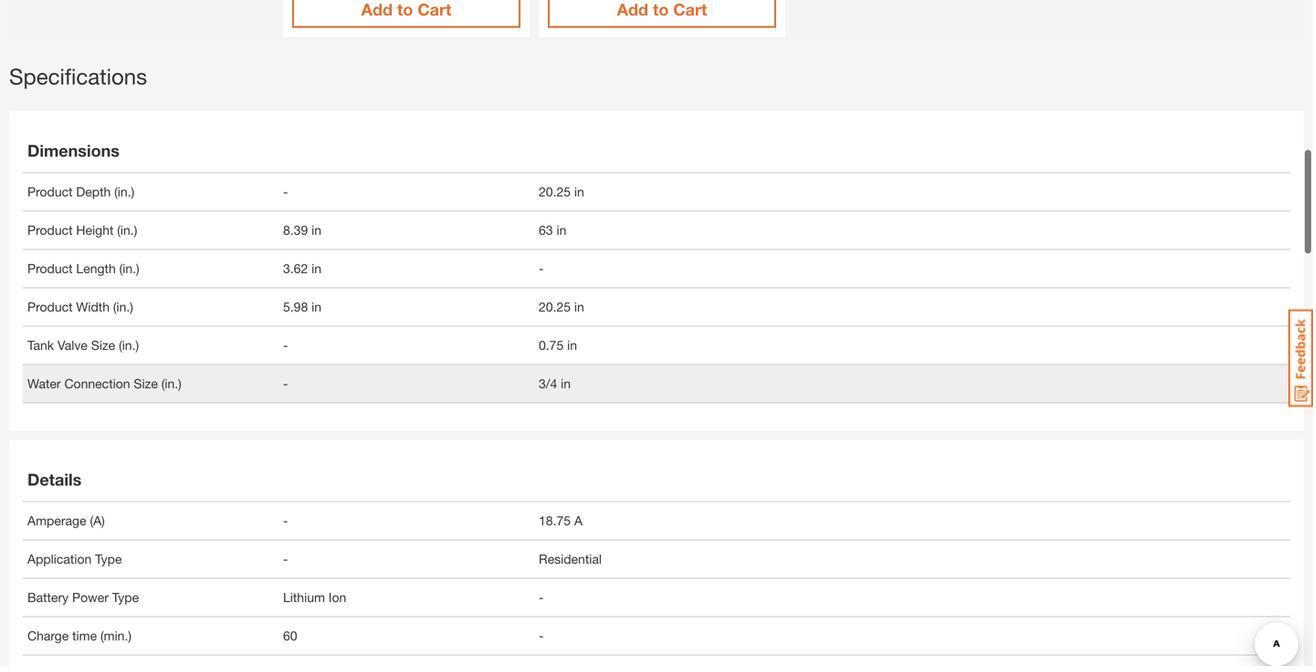 Task type: vqa. For each thing, say whether or not it's contained in the screenshot.
Live Chat image
no



Task type: locate. For each thing, give the bounding box(es) containing it.
(in.) for product length (in.)
[[119, 261, 139, 276]]

8.39
[[283, 222, 308, 238]]

product length (in.)
[[27, 261, 139, 276]]

time
[[72, 628, 97, 643]]

2 20.25 from the top
[[539, 299, 571, 314]]

product width (in.)
[[27, 299, 133, 314]]

5.98 in
[[283, 299, 322, 314]]

(in.) up water connection size (in.)
[[119, 338, 139, 353]]

product left depth
[[27, 184, 73, 199]]

in
[[575, 184, 585, 199], [312, 222, 322, 238], [557, 222, 567, 238], [312, 261, 322, 276], [312, 299, 322, 314], [575, 299, 585, 314], [567, 338, 577, 353], [561, 376, 571, 391]]

(in.) for product depth (in.)
[[114, 184, 135, 199]]

application type
[[27, 551, 122, 566]]

1 20.25 in from the top
[[539, 184, 585, 199]]

8.39 in
[[283, 222, 322, 238]]

type right power
[[112, 590, 139, 605]]

valve
[[58, 338, 88, 353]]

residential
[[539, 551, 602, 566]]

1 vertical spatial 20.25 in
[[539, 299, 585, 314]]

0 vertical spatial size
[[91, 338, 115, 353]]

20.25 up 0.75 in
[[539, 299, 571, 314]]

2 20.25 in from the top
[[539, 299, 585, 314]]

20.25 up 63 in
[[539, 184, 571, 199]]

height
[[76, 222, 114, 238]]

20.25 in up 63 in
[[539, 184, 585, 199]]

power
[[72, 590, 109, 605]]

(in.) right length
[[119, 261, 139, 276]]

(in.) for product width (in.)
[[113, 299, 133, 314]]

size right "connection" at the left of page
[[134, 376, 158, 391]]

1 product from the top
[[27, 184, 73, 199]]

(a)
[[90, 513, 105, 528]]

3 product from the top
[[27, 261, 73, 276]]

2 product from the top
[[27, 222, 73, 238]]

0 horizontal spatial size
[[91, 338, 115, 353]]

specifications
[[9, 63, 147, 89]]

dimensions
[[27, 141, 120, 160]]

product
[[27, 184, 73, 199], [27, 222, 73, 238], [27, 261, 73, 276], [27, 299, 73, 314]]

-
[[283, 184, 288, 199], [539, 261, 544, 276], [283, 338, 288, 353], [283, 376, 288, 391], [283, 513, 288, 528], [283, 551, 288, 566], [539, 590, 544, 605], [539, 628, 544, 643]]

4 product from the top
[[27, 299, 73, 314]]

water
[[27, 376, 61, 391]]

20.25 for -
[[539, 184, 571, 199]]

(in.)
[[114, 184, 135, 199], [117, 222, 137, 238], [119, 261, 139, 276], [113, 299, 133, 314], [119, 338, 139, 353], [161, 376, 182, 391]]

battery power type
[[27, 590, 139, 605]]

20.25 in up 0.75 in
[[539, 299, 585, 314]]

20.25
[[539, 184, 571, 199], [539, 299, 571, 314]]

1 20.25 from the top
[[539, 184, 571, 199]]

amperage
[[27, 513, 86, 528]]

product for product height (in.)
[[27, 222, 73, 238]]

20.25 in for 5.98 in
[[539, 299, 585, 314]]

20.25 in
[[539, 184, 585, 199], [539, 299, 585, 314]]

0 vertical spatial 20.25
[[539, 184, 571, 199]]

tank
[[27, 338, 54, 353]]

product up the tank
[[27, 299, 73, 314]]

(in.) for product height (in.)
[[117, 222, 137, 238]]

lithium
[[283, 590, 325, 605]]

product depth (in.)
[[27, 184, 135, 199]]

type down (a)
[[95, 551, 122, 566]]

size right valve
[[91, 338, 115, 353]]

63 in
[[539, 222, 567, 238]]

0 vertical spatial type
[[95, 551, 122, 566]]

1 vertical spatial type
[[112, 590, 139, 605]]

(in.) right depth
[[114, 184, 135, 199]]

3.62
[[283, 261, 308, 276]]

3.62 in
[[283, 261, 322, 276]]

product left length
[[27, 261, 73, 276]]

0 vertical spatial 20.25 in
[[539, 184, 585, 199]]

1 vertical spatial 20.25
[[539, 299, 571, 314]]

type
[[95, 551, 122, 566], [112, 590, 139, 605]]

0.75 in
[[539, 338, 577, 353]]

1 horizontal spatial size
[[134, 376, 158, 391]]

product left height
[[27, 222, 73, 238]]

1 vertical spatial size
[[134, 376, 158, 391]]

(in.) right width
[[113, 299, 133, 314]]

(in.) right height
[[117, 222, 137, 238]]

feedback link image
[[1289, 309, 1314, 407]]

size
[[91, 338, 115, 353], [134, 376, 158, 391]]

size for valve
[[91, 338, 115, 353]]



Task type: describe. For each thing, give the bounding box(es) containing it.
(min.)
[[100, 628, 132, 643]]

5.98
[[283, 299, 308, 314]]

20.25 for 5.98 in
[[539, 299, 571, 314]]

application
[[27, 551, 92, 566]]

0.75
[[539, 338, 564, 353]]

63
[[539, 222, 553, 238]]

length
[[76, 261, 116, 276]]

ion
[[329, 590, 347, 605]]

connection
[[64, 376, 130, 391]]

amperage (a)
[[27, 513, 105, 528]]

3/4
[[539, 376, 558, 391]]

product for product depth (in.)
[[27, 184, 73, 199]]

battery
[[27, 590, 69, 605]]

(in.) right "connection" at the left of page
[[161, 376, 182, 391]]

20.25 in for -
[[539, 184, 585, 199]]

tank valve size (in.)
[[27, 338, 139, 353]]

depth
[[76, 184, 111, 199]]

charge time (min.)
[[27, 628, 132, 643]]

18.75 a
[[539, 513, 583, 528]]

3/4 in
[[539, 376, 571, 391]]

18.75
[[539, 513, 571, 528]]

charge
[[27, 628, 69, 643]]

water connection size (in.)
[[27, 376, 182, 391]]

lithium ion
[[283, 590, 347, 605]]

details
[[27, 470, 82, 489]]

product for product width (in.)
[[27, 299, 73, 314]]

product height (in.)
[[27, 222, 137, 238]]

width
[[76, 299, 110, 314]]

product for product length (in.)
[[27, 261, 73, 276]]

a
[[575, 513, 583, 528]]

60
[[283, 628, 297, 643]]

size for connection
[[134, 376, 158, 391]]



